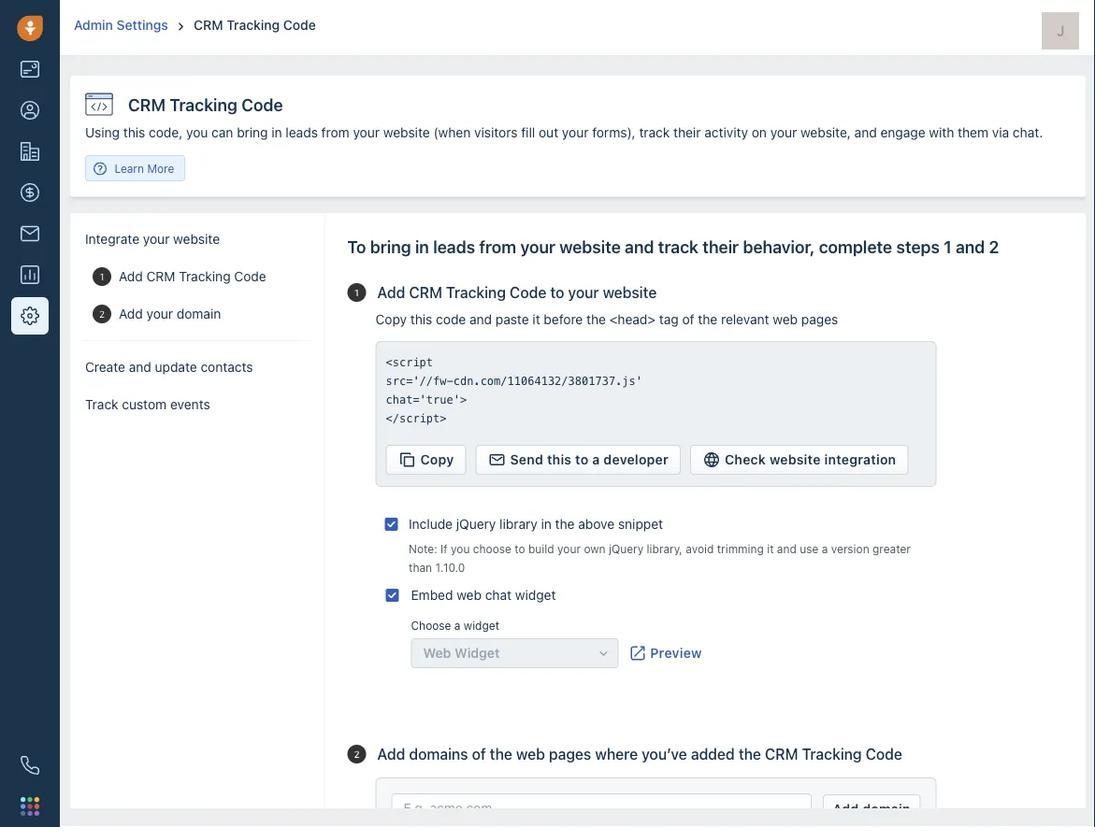 Task type: locate. For each thing, give the bounding box(es) containing it.
domains
[[409, 746, 468, 764]]

web widget
[[423, 646, 499, 661]]

0 vertical spatial web
[[772, 312, 797, 327]]

0 horizontal spatial a
[[454, 619, 460, 632]]

check
[[724, 452, 766, 468]]

steps
[[896, 237, 939, 257]]

to left build
[[514, 542, 525, 555]]

1 horizontal spatial to
[[550, 284, 564, 302]]

widget right chat
[[515, 588, 555, 603]]

copy inside button
[[420, 452, 454, 468]]

note: if you choose to build your own jquery library, avoid trimming it and use a version greater than 1.10.0
[[408, 542, 910, 574]]

<head>
[[609, 312, 655, 327]]

add for add crm tracking code to your website
[[377, 284, 405, 302]]

pages
[[801, 312, 838, 327], [548, 746, 591, 764]]

domain
[[176, 306, 221, 322]]

0 vertical spatial 2
[[988, 237, 999, 257]]

copy for copy this code and paste it before the <head> tag of the relevant web pages
[[375, 312, 406, 327]]

2 vertical spatial 2
[[353, 749, 359, 760]]

copy up include
[[420, 452, 454, 468]]

it
[[532, 312, 540, 327], [766, 542, 773, 555]]

copy
[[375, 312, 406, 327], [420, 452, 454, 468]]

1
[[943, 237, 951, 257], [99, 271, 104, 282], [354, 287, 359, 298]]

to for your
[[550, 284, 564, 302]]

of right domains
[[471, 746, 486, 764]]

web right "relevant"
[[772, 312, 797, 327]]

1 horizontal spatial this
[[547, 452, 571, 468]]

this left code at top left
[[410, 312, 432, 327]]

a inside note: if you choose to build your own jquery library, avoid trimming it and use a version greater than 1.10.0
[[821, 542, 827, 555]]

1 down to
[[354, 287, 359, 298]]

2 vertical spatial to
[[514, 542, 525, 555]]

1 vertical spatial this
[[547, 452, 571, 468]]

in up build
[[540, 517, 551, 532]]

1 horizontal spatial in
[[540, 517, 551, 532]]

web
[[772, 312, 797, 327], [456, 588, 481, 603], [516, 746, 545, 764]]

1 vertical spatial to
[[575, 452, 588, 468]]

choose
[[411, 619, 451, 632]]

greater
[[872, 542, 910, 555]]

2 up create
[[99, 309, 104, 319]]

in right bring at the top left
[[415, 237, 429, 257]]

send
[[510, 452, 543, 468]]

1 vertical spatial jquery
[[608, 542, 643, 555]]

0 vertical spatial of
[[682, 312, 694, 327]]

1 vertical spatial copy
[[420, 452, 454, 468]]

0 vertical spatial this
[[410, 312, 432, 327]]

tracking
[[227, 17, 280, 33], [178, 269, 230, 284], [446, 284, 505, 302], [801, 746, 861, 764]]

create
[[85, 360, 125, 375]]

1 vertical spatial 2
[[99, 309, 104, 319]]

add down integrate
[[118, 269, 142, 284]]

copy this code and paste it before the <head> tag of the relevant web pages
[[375, 312, 838, 327]]

0 horizontal spatial widget
[[463, 619, 499, 632]]

1 vertical spatial a
[[821, 542, 827, 555]]

pages right "relevant"
[[801, 312, 838, 327]]

1 vertical spatial it
[[766, 542, 773, 555]]

0 vertical spatial to
[[550, 284, 564, 302]]

add left domains
[[377, 746, 405, 764]]

if
[[440, 542, 447, 555]]

0 horizontal spatial this
[[410, 312, 432, 327]]

0 vertical spatial 1
[[943, 237, 951, 257]]

1 vertical spatial of
[[471, 746, 486, 764]]

1.10.0
[[435, 561, 464, 574]]

the right domains
[[489, 746, 512, 764]]

2 horizontal spatial a
[[821, 542, 827, 555]]

0 vertical spatial it
[[532, 312, 540, 327]]

jquery down snippet
[[608, 542, 643, 555]]

website up the add crm tracking code
[[173, 231, 219, 247]]

add up create
[[118, 306, 142, 322]]

chat
[[485, 588, 511, 603]]

your up 'before'
[[568, 284, 598, 302]]

1 horizontal spatial it
[[766, 542, 773, 555]]

0 horizontal spatial jquery
[[456, 517, 495, 532]]

widget
[[454, 646, 499, 661]]

it right trimming
[[766, 542, 773, 555]]

update
[[154, 360, 197, 375]]

to up 'before'
[[550, 284, 564, 302]]

than
[[408, 561, 432, 574]]

use
[[799, 542, 818, 555]]

of right tag
[[682, 312, 694, 327]]

admin settings
[[74, 17, 168, 33]]

0 vertical spatial a
[[592, 452, 599, 468]]

1 vertical spatial 1
[[99, 271, 104, 282]]

0 vertical spatial jquery
[[456, 517, 495, 532]]

website right the check
[[769, 452, 820, 468]]

0 horizontal spatial to
[[514, 542, 525, 555]]

1 horizontal spatial jquery
[[608, 542, 643, 555]]

paste
[[495, 312, 528, 327]]

0 vertical spatial pages
[[801, 312, 838, 327]]

your left own
[[557, 542, 580, 555]]

it right the paste
[[532, 312, 540, 327]]

1 horizontal spatial web
[[516, 746, 545, 764]]

jquery
[[456, 517, 495, 532], [608, 542, 643, 555]]

0 vertical spatial copy
[[375, 312, 406, 327]]

web left chat
[[456, 588, 481, 603]]

add for add your domain
[[118, 306, 142, 322]]

this inside button
[[547, 452, 571, 468]]

their
[[702, 237, 738, 257]]

build
[[528, 542, 554, 555]]

your
[[143, 231, 169, 247], [520, 237, 555, 257], [568, 284, 598, 302], [146, 306, 173, 322], [557, 542, 580, 555]]

track
[[85, 397, 118, 412]]

to left developer at right
[[575, 452, 588, 468]]

a right choose
[[454, 619, 460, 632]]

1 down integrate
[[99, 271, 104, 282]]

and
[[624, 237, 654, 257], [955, 237, 984, 257], [469, 312, 491, 327], [128, 360, 151, 375], [776, 542, 796, 555]]

2
[[988, 237, 999, 257], [99, 309, 104, 319], [353, 749, 359, 760]]

of
[[682, 312, 694, 327], [471, 746, 486, 764]]

1 horizontal spatial copy
[[420, 452, 454, 468]]

0 horizontal spatial of
[[471, 746, 486, 764]]

widget up widget
[[463, 619, 499, 632]]

jquery up you
[[456, 517, 495, 532]]

above
[[578, 517, 614, 532]]

code
[[283, 17, 316, 33], [234, 269, 266, 284], [509, 284, 546, 302], [865, 746, 902, 764]]

learn
[[114, 162, 144, 175]]

note:
[[408, 542, 437, 555]]

2 left domains
[[353, 749, 359, 760]]

1 horizontal spatial widget
[[515, 588, 555, 603]]

the right 'before'
[[586, 312, 605, 327]]

add
[[118, 269, 142, 284], [377, 284, 405, 302], [118, 306, 142, 322], [377, 746, 405, 764]]

to
[[550, 284, 564, 302], [575, 452, 588, 468], [514, 542, 525, 555]]

include jquery library in the above snippet
[[408, 517, 663, 532]]

1 vertical spatial pages
[[548, 746, 591, 764]]

0 horizontal spatial in
[[415, 237, 429, 257]]

to inside note: if you choose to build your own jquery library, avoid trimming it and use a version greater than 1.10.0
[[514, 542, 525, 555]]

crm
[[194, 17, 223, 33], [146, 269, 175, 284], [409, 284, 442, 302], [764, 746, 798, 764]]

website
[[173, 231, 219, 247], [559, 237, 620, 257], [602, 284, 656, 302], [769, 452, 820, 468]]

added
[[690, 746, 734, 764]]

embed web chat widget
[[411, 588, 555, 603]]

2 right steps
[[988, 237, 999, 257]]

1 right steps
[[943, 237, 951, 257]]

own
[[583, 542, 605, 555]]

pages left 'where'
[[548, 746, 591, 764]]

2 vertical spatial 1
[[354, 287, 359, 298]]

in
[[415, 237, 429, 257], [540, 517, 551, 532]]

2 vertical spatial web
[[516, 746, 545, 764]]

add down bring at the top left
[[377, 284, 405, 302]]

widget
[[515, 588, 555, 603], [463, 619, 499, 632]]

1 horizontal spatial of
[[682, 312, 694, 327]]

choose a widget
[[411, 619, 499, 632]]

web
[[423, 646, 451, 661]]

copy left code at top left
[[375, 312, 406, 327]]

crm down integrate your website
[[146, 269, 175, 284]]

include
[[408, 517, 452, 532]]

a right use
[[821, 542, 827, 555]]

more
[[147, 162, 174, 175]]

1 horizontal spatial 1
[[354, 287, 359, 298]]

1 vertical spatial web
[[456, 588, 481, 603]]

library,
[[646, 542, 682, 555]]

web left 'where'
[[516, 746, 545, 764]]

crm right settings
[[194, 17, 223, 33]]

a left developer at right
[[592, 452, 599, 468]]

0 horizontal spatial copy
[[375, 312, 406, 327]]

integrate your website
[[85, 231, 219, 247]]

to bring in leads from your website and track their behavior, complete steps 1 and 2
[[347, 237, 999, 257]]

a
[[592, 452, 599, 468], [821, 542, 827, 555], [454, 619, 460, 632]]

check website integration
[[724, 452, 896, 468]]

and left use
[[776, 542, 796, 555]]

admin settings link
[[74, 17, 171, 33]]

admin
[[74, 17, 113, 33]]

phone element
[[11, 747, 49, 785]]

to inside button
[[575, 452, 588, 468]]

None text field
[[385, 353, 926, 428]]

jquery inside note: if you choose to build your own jquery library, avoid trimming it and use a version greater than 1.10.0
[[608, 542, 643, 555]]

this right send
[[547, 452, 571, 468]]

2 horizontal spatial to
[[575, 452, 588, 468]]

1 horizontal spatial a
[[592, 452, 599, 468]]

developer
[[603, 452, 668, 468]]



Task type: vqa. For each thing, say whether or not it's contained in the screenshot.
CRM Tracking Code
yes



Task type: describe. For each thing, give the bounding box(es) containing it.
add crm tracking code to your website
[[377, 284, 656, 302]]

phone image
[[21, 756, 39, 775]]

and right code at top left
[[469, 312, 491, 327]]

embed
[[411, 588, 453, 603]]

check website integration button
[[690, 445, 908, 475]]

and right create
[[128, 360, 151, 375]]

tag
[[659, 312, 678, 327]]

to
[[347, 237, 366, 257]]

the left "relevant"
[[697, 312, 717, 327]]

send this to a developer button
[[475, 445, 680, 475]]

2 horizontal spatial web
[[772, 312, 797, 327]]

your right integrate
[[143, 231, 169, 247]]

the left above
[[555, 517, 574, 532]]

and right steps
[[955, 237, 984, 257]]

0 horizontal spatial web
[[456, 588, 481, 603]]

before
[[543, 312, 582, 327]]

choose
[[472, 542, 511, 555]]

2 horizontal spatial 1
[[943, 237, 951, 257]]

a inside button
[[592, 452, 599, 468]]

crm right added
[[764, 746, 798, 764]]

the right added
[[738, 746, 761, 764]]

0 horizontal spatial 2
[[99, 309, 104, 319]]

it inside note: if you choose to build your own jquery library, avoid trimming it and use a version greater than 1.10.0
[[766, 542, 773, 555]]

add for add domains of the web pages where you've added the crm tracking code
[[377, 746, 405, 764]]

you've
[[641, 746, 687, 764]]

this for to
[[547, 452, 571, 468]]

custom
[[121, 397, 166, 412]]

library
[[499, 517, 537, 532]]

code
[[435, 312, 465, 327]]

avoid
[[685, 542, 713, 555]]

1 horizontal spatial pages
[[801, 312, 838, 327]]

copy button
[[385, 445, 466, 475]]

and left track
[[624, 237, 654, 257]]

where
[[595, 746, 637, 764]]

preview button
[[627, 639, 703, 669]]

web widget button
[[411, 639, 618, 669]]

settings
[[117, 17, 168, 33]]

version
[[831, 542, 869, 555]]

learn more
[[114, 162, 174, 175]]

add your domain
[[118, 306, 221, 322]]

this for code
[[410, 312, 432, 327]]

website inside button
[[769, 452, 820, 468]]

relevant
[[720, 312, 769, 327]]

0 horizontal spatial pages
[[548, 746, 591, 764]]

integrate
[[85, 231, 139, 247]]

and inside note: if you choose to build your own jquery library, avoid trimming it and use a version greater than 1.10.0
[[776, 542, 796, 555]]

leads
[[433, 237, 475, 257]]

complete
[[818, 237, 892, 257]]

website up copy this code and paste it before the <head> tag of the relevant web pages
[[559, 237, 620, 257]]

0 vertical spatial widget
[[515, 588, 555, 603]]

preview
[[650, 646, 702, 661]]

contacts
[[200, 360, 253, 375]]

1 vertical spatial widget
[[463, 619, 499, 632]]

copy for copy
[[420, 452, 454, 468]]

to for build
[[514, 542, 525, 555]]

events
[[170, 397, 210, 412]]

integration
[[824, 452, 896, 468]]

your right from
[[520, 237, 555, 257]]

1 vertical spatial in
[[540, 517, 551, 532]]

learn more link
[[85, 155, 185, 181]]

behavior,
[[742, 237, 814, 257]]

your left the domain
[[146, 306, 173, 322]]

0 vertical spatial in
[[415, 237, 429, 257]]

track custom events
[[85, 397, 210, 412]]

0 horizontal spatial 1
[[99, 271, 104, 282]]

create and update contacts
[[85, 360, 253, 375]]

trimming
[[717, 542, 763, 555]]

crm up code at top left
[[409, 284, 442, 302]]

snippet
[[618, 517, 663, 532]]

crm tracking code
[[194, 17, 316, 33]]

2 horizontal spatial 2
[[988, 237, 999, 257]]

from
[[479, 237, 516, 257]]

bring
[[370, 237, 411, 257]]

2 vertical spatial a
[[454, 619, 460, 632]]

add domains of the web pages where you've added the crm tracking code
[[377, 746, 902, 764]]

website up <head>
[[602, 284, 656, 302]]

your inside note: if you choose to build your own jquery library, avoid trimming it and use a version greater than 1.10.0
[[557, 542, 580, 555]]

0 horizontal spatial it
[[532, 312, 540, 327]]

1 horizontal spatial 2
[[353, 749, 359, 760]]

add crm tracking code
[[118, 269, 266, 284]]

track
[[658, 237, 698, 257]]

add for add crm tracking code
[[118, 269, 142, 284]]

you
[[450, 542, 469, 555]]

freshworks switcher image
[[21, 798, 39, 816]]

send this to a developer
[[510, 452, 668, 468]]



